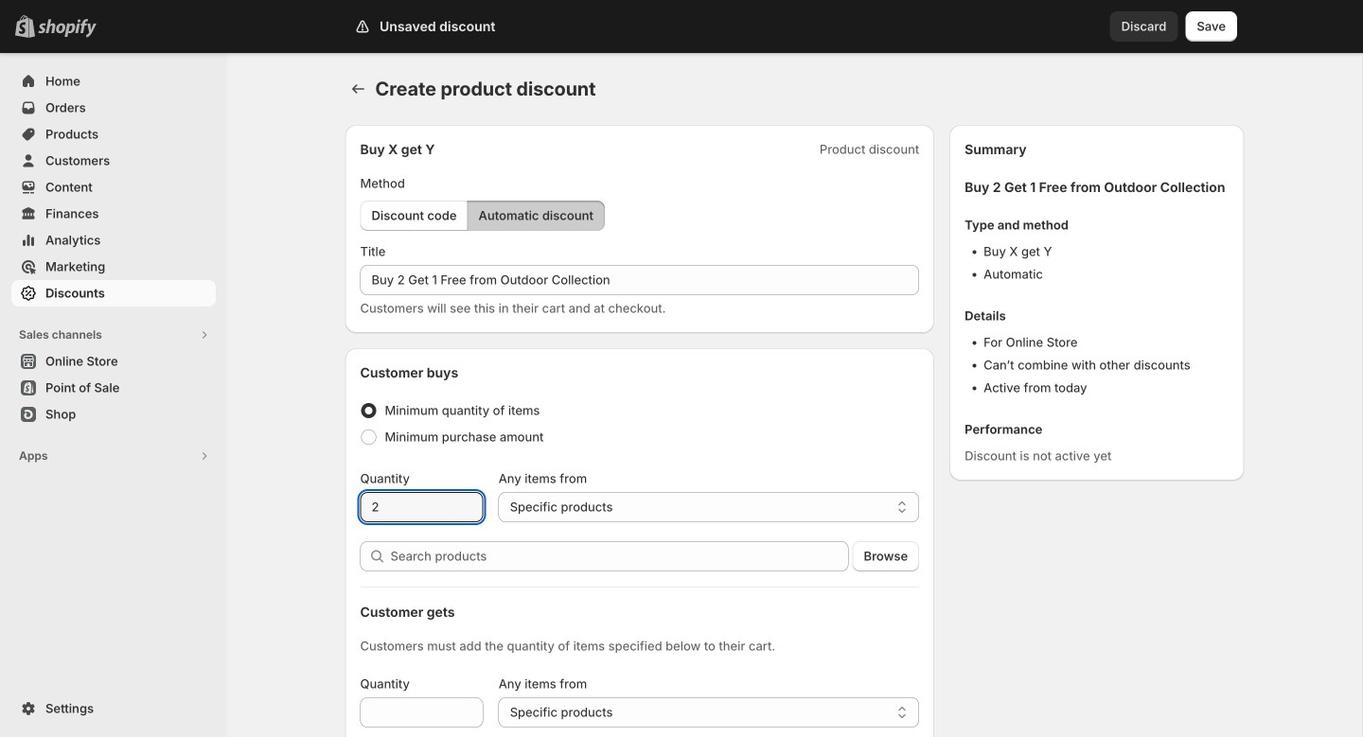 Task type: vqa. For each thing, say whether or not it's contained in the screenshot.
'Shopify' image at top
yes



Task type: locate. For each thing, give the bounding box(es) containing it.
Search products text field
[[391, 542, 849, 572]]

shopify image
[[38, 19, 97, 38]]

None text field
[[360, 265, 920, 295], [360, 698, 484, 728], [360, 265, 920, 295], [360, 698, 484, 728]]

None text field
[[360, 492, 484, 523]]



